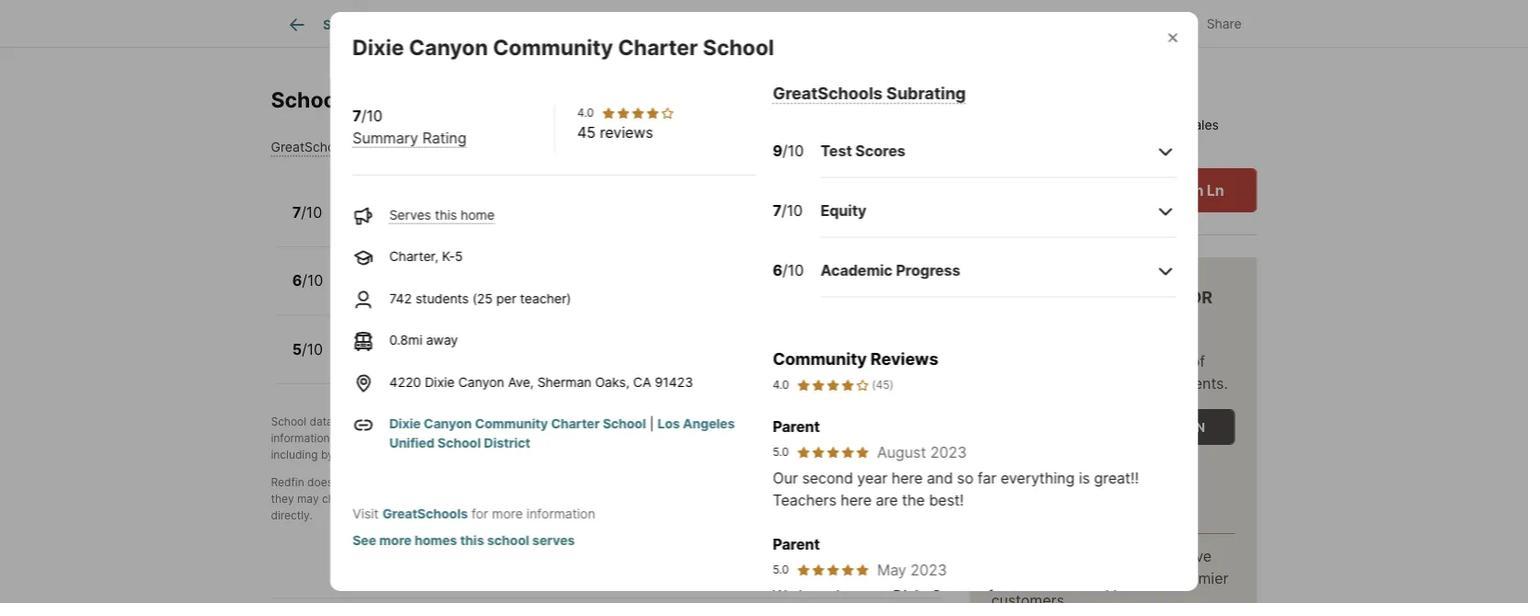 Task type: vqa. For each thing, say whether or not it's contained in the screenshot.
GUARANTEED TO BE ACCURATE. TO VERIFY SCHOOL ENROLLMENT ELIGIBILITY, CONTACT THE SCHOOL DISTRICT DIRECTLY.
yes



Task type: describe. For each thing, give the bounding box(es) containing it.
0 vertical spatial more
[[491, 507, 522, 522]]

and up redfin does not endorse or guarantee this information.
[[395, 449, 415, 462]]

charter, for d.
[[344, 285, 393, 300]]

dixie for dixie canyon community charter school
[[352, 34, 404, 60]]

used
[[799, 476, 825, 490]]

1 horizontal spatial here
[[891, 469, 922, 487]]

the inside about the exclusive services offered to redfin premier customers.
[[1121, 547, 1144, 565]]

qualifies
[[1088, 287, 1175, 307]]

dixie canyon community charter school dialog
[[330, 12, 1198, 604]]

data
[[310, 416, 333, 429]]

determine
[[675, 432, 728, 446]]

equity
[[820, 202, 866, 220]]

see more homes this school serves link
[[352, 533, 574, 549]]

(45)
[[871, 379, 893, 392]]

the inside experience the highest level of service from redfin's best agents.
[[1073, 352, 1095, 370]]

services
[[991, 569, 1049, 587]]

school down second
[[829, 493, 864, 506]]

sherman
[[537, 375, 591, 390]]

charter, k-5
[[389, 249, 462, 265]]

greatschools subrating link
[[772, 83, 966, 103]]

this up charter, k-5
[[434, 207, 457, 223]]

greatschools inside , a nonprofit organization. redfin recommends buyers and renters use greatschools information and ratings as a
[[850, 416, 920, 429]]

and inside track this home's value and nearby sales activity
[[1116, 117, 1138, 132]]

5 inside dixie canyon community charter school 'dialog'
[[455, 249, 462, 265]]

own inside button
[[1009, 181, 1040, 199]]

• right 8
[[422, 285, 429, 300]]

home inside dixie canyon community charter school charter, k-5 • serves this home • 0.8mi
[[503, 216, 537, 232]]

and down ,
[[472, 432, 491, 446]]

school right "verify"
[[619, 493, 653, 506]]

serves this home link
[[389, 207, 494, 223]]

step,
[[443, 432, 469, 446]]

academic progress
[[820, 262, 960, 280]]

everything
[[1000, 469, 1074, 487]]

visit
[[352, 507, 378, 522]]

1 tab from the left
[[382, 3, 470, 47]]

$2.45m
[[991, 486, 1060, 516]]

/10 left the academic
[[782, 262, 803, 280]]

about
[[1077, 547, 1117, 565]]

0 vertical spatial a
[[489, 416, 495, 429]]

canyon for dixie canyon community charter school charter, k-5 • serves this home • 0.8mi
[[383, 196, 438, 214]]

recommends
[[655, 416, 723, 429]]

is inside our second year here and so far everything is great!! teachers here are the best!
[[1078, 469, 1090, 487]]

premier
[[1175, 569, 1229, 587]]

1 vertical spatial 4.0
[[772, 379, 789, 392]]

is this your home?
[[969, 66, 1158, 92]]

/10 down the greatschools summary rating link
[[301, 204, 322, 222]]

0 horizontal spatial 6 /10
[[292, 272, 323, 290]]

test
[[820, 142, 852, 160]]

0 horizontal spatial not
[[336, 476, 353, 490]]

–
[[1065, 486, 1074, 516]]

grant
[[421, 333, 461, 351]]

this home qualifies for redfin premier
[[991, 287, 1213, 328]]

senior
[[465, 333, 512, 351]]

ulysses s. grant senior high school public, 9-12 • serves this home • 2.9mi
[[344, 333, 601, 369]]

accurate.
[[519, 493, 568, 506]]

5.0 for august 2023
[[772, 446, 788, 459]]

use
[[828, 416, 846, 429]]

• up teacher)
[[541, 216, 548, 232]]

• left 1.7mi
[[542, 285, 549, 300]]

or inside first step, and conduct their own investigation to determine their desired schools or school districts, including by contacting and visiting the schools themselves.
[[843, 432, 854, 446]]

2 horizontal spatial 7
[[772, 202, 781, 220]]

d.
[[386, 264, 400, 282]]

los angeles unified school district link
[[389, 416, 734, 451]]

community for dixie canyon community charter school
[[492, 34, 613, 60]]

0.8mi inside dixie canyon community charter school charter, k-5 • serves this home • 0.8mi
[[552, 216, 585, 232]]

great!!
[[1094, 469, 1138, 487]]

community for dixie canyon community charter school |
[[474, 416, 548, 432]]

,
[[482, 416, 486, 429]]

742 students (25 per teacher)
[[389, 291, 571, 306]]

4220 dixie canyon ave, sherman oaks, ca 91423
[[389, 375, 693, 390]]

1 vertical spatial or
[[402, 476, 413, 490]]

0 horizontal spatial more
[[379, 533, 411, 549]]

the inside first step, and conduct their own investigation to determine their desired schools or school districts, including by contacting and visiting the schools themselves.
[[458, 449, 475, 462]]

schedule a consultation button
[[991, 409, 1235, 445]]

our
[[772, 469, 798, 487]]

dixie for dixie canyon community charter school charter, k-5 • serves this home • 0.8mi
[[344, 196, 380, 214]]

a inside school service boundaries are intended to be used as a reference only; they may change and are not
[[843, 476, 849, 490]]

canyon down the ulysses s. grant senior high school public, 9-12 • serves this home • 2.9mi
[[458, 375, 504, 390]]

$2.91m
[[1079, 486, 1144, 516]]

this
[[991, 287, 1030, 307]]

first step, and conduct their own investigation to determine their desired schools or school districts, including by contacting and visiting the schools themselves.
[[271, 432, 939, 462]]

0 horizontal spatial 7 /10
[[292, 204, 322, 222]]

0 horizontal spatial are
[[386, 493, 403, 506]]

greatschools down schools
[[271, 140, 353, 155]]

0 horizontal spatial here
[[840, 491, 871, 509]]

charter for dixie canyon community charter school charter, k-5 • serves this home • 0.8mi
[[529, 196, 584, 214]]

serves
[[532, 533, 574, 549]]

this up guaranteed
[[472, 476, 491, 490]]

parent for august 2023
[[772, 418, 819, 436]]

5 inside dixie canyon community charter school charter, k-5 • serves this home • 0.8mi
[[409, 216, 417, 232]]

exclusive
[[1148, 547, 1212, 565]]

the inside guaranteed to be accurate. to verify school enrollment eligibility, contact the school district directly.
[[809, 493, 826, 506]]

districts,
[[894, 432, 939, 446]]

be inside guaranteed to be accurate. to verify school enrollment eligibility, contact the school district directly.
[[503, 493, 516, 506]]

may
[[877, 561, 906, 579]]

canyon for dixie canyon community charter school |
[[423, 416, 471, 432]]

home
[[1034, 287, 1085, 307]]

serves inside dixie canyon community charter school charter, k-5 • serves this home • 0.8mi
[[432, 216, 474, 232]]

to inside first step, and conduct their own investigation to determine their desired schools or school districts, including by contacting and visiting the schools themselves.
[[661, 432, 672, 446]]

0 horizontal spatial rating 4.0 out of 5 element
[[601, 106, 674, 121]]

, a nonprofit organization. redfin recommends buyers and renters use greatschools information and ratings as a
[[271, 416, 920, 446]]

/10 left test
[[782, 142, 803, 160]]

benedict
[[1082, 181, 1146, 199]]

school inside the ulysses s. grant senior high school public, 9-12 • serves this home • 2.9mi
[[552, 333, 601, 351]]

2.9mi
[[550, 353, 584, 369]]

homes
[[414, 533, 457, 549]]

this down 'visit greatschools for more information'
[[460, 533, 484, 549]]

value
[[1080, 117, 1112, 132]]

parent for may 2023
[[772, 536, 819, 553]]

teachers
[[772, 491, 836, 509]]

oaks,
[[595, 375, 629, 390]]

community for dixie canyon community charter school charter, k-5 • serves this home • 0.8mi
[[442, 196, 525, 214]]

intended
[[720, 476, 766, 490]]

for
[[1179, 287, 1213, 307]]

home inside dixie canyon community charter school 'dialog'
[[460, 207, 494, 223]]

year
[[857, 469, 887, 487]]

search
[[323, 17, 367, 32]]

greatschools link
[[382, 507, 467, 522]]

school inside dixie canyon community charter school charter, k-5 • serves this home • 0.8mi
[[588, 196, 637, 214]]

/10 left louis
[[302, 272, 323, 290]]

subrating
[[886, 83, 966, 103]]

rating 5.0 out of 5 element for august 2023
[[796, 445, 869, 460]]

dixie for dixie canyon community charter school |
[[389, 416, 420, 432]]

estimated
[[991, 462, 1052, 477]]

this inside track this home's value and nearby sales activity
[[1007, 117, 1029, 132]]

1 horizontal spatial rating 4.0 out of 5 element
[[796, 377, 870, 394]]

this inside "louis d. armstrong middle school charter, 6-8 • serves this home • 1.7mi"
[[478, 285, 501, 300]]

/10 left the public,
[[302, 341, 323, 359]]

dixie canyon community charter school link
[[389, 416, 646, 432]]

ratings
[[356, 432, 392, 446]]

charter for dixie canyon community charter school
[[618, 34, 698, 60]]

charter, inside dixie canyon community charter school 'dialog'
[[389, 249, 438, 265]]

canyon for dixie canyon community charter school
[[408, 34, 488, 60]]

4 tab from the left
[[734, 3, 838, 47]]

a
[[1093, 419, 1102, 435]]

level
[[1155, 352, 1187, 370]]

45
[[577, 123, 595, 141]]

5 tab from the left
[[838, 3, 919, 47]]

home inside the ulysses s. grant senior high school public, 9-12 • serves this home • 2.9mi
[[501, 353, 535, 369]]

search link
[[286, 14, 367, 36]]

may 2023
[[877, 561, 946, 579]]

• up charter, k-5
[[421, 216, 428, 232]]

7 inside 7 /10 summary rating
[[352, 107, 361, 125]]

offered
[[1054, 569, 1104, 587]]

district
[[483, 436, 530, 451]]

ca
[[633, 375, 651, 390]]

5.0 for may 2023
[[772, 564, 788, 577]]

service inside school service boundaries are intended to be used as a reference only; they may change and are not
[[598, 476, 636, 490]]

and inside school service boundaries are intended to be used as a reference only; they may change and are not
[[364, 493, 383, 506]]

schedule a consultation
[[1021, 419, 1205, 435]]

school inside 'dialog'
[[487, 533, 529, 549]]

0 horizontal spatial schools
[[478, 449, 518, 462]]

see
[[352, 533, 376, 549]]

0 vertical spatial is
[[336, 416, 344, 429]]

0 vertical spatial schools
[[800, 432, 840, 446]]

0 horizontal spatial a
[[410, 432, 416, 446]]

redfin does not endorse or guarantee this information.
[[271, 476, 556, 490]]

1 horizontal spatial are
[[700, 476, 717, 490]]

louis
[[344, 264, 383, 282]]

home?
[[1088, 66, 1158, 92]]

school inside first step, and conduct their own investigation to determine their desired schools or school districts, including by contacting and visiting the schools themselves.
[[857, 432, 891, 446]]

• up 4220 dixie canyon ave, sherman oaks, ca 91423
[[539, 353, 546, 369]]



Task type: locate. For each thing, give the bounding box(es) containing it.
0 horizontal spatial as
[[395, 432, 407, 446]]

2 horizontal spatial redfin
[[1126, 569, 1171, 587]]

2 horizontal spatial a
[[843, 476, 849, 490]]

are inside our second year here and so far everything is great!! teachers here are the best!
[[875, 491, 898, 509]]

far
[[977, 469, 996, 487]]

as inside school service boundaries are intended to be used as a reference only; they may change and are not
[[828, 476, 840, 490]]

serves this home
[[389, 207, 494, 223]]

1 rating 5.0 out of 5 element from the top
[[796, 445, 869, 460]]

information up including
[[271, 432, 330, 446]]

this up the 'middle'
[[477, 216, 500, 232]]

or right endorse
[[402, 476, 413, 490]]

teacher)
[[520, 291, 571, 306]]

6 inside dixie canyon community charter school 'dialog'
[[772, 262, 782, 280]]

dixie up unified
[[389, 416, 420, 432]]

0 vertical spatial rating 5.0 out of 5 element
[[796, 445, 869, 460]]

rating 4.0 out of 5 element
[[601, 106, 674, 121], [796, 377, 870, 394]]

0 horizontal spatial k-
[[397, 216, 409, 232]]

search tab list
[[271, 0, 934, 47]]

serves inside dixie canyon community charter school 'dialog'
[[389, 207, 431, 223]]

0 vertical spatial charter
[[618, 34, 698, 60]]

charter inside dixie canyon community charter school charter, k-5 • serves this home • 0.8mi
[[529, 196, 584, 214]]

1 horizontal spatial 5
[[409, 216, 417, 232]]

not up change
[[336, 476, 353, 490]]

1 horizontal spatial a
[[489, 416, 495, 429]]

2 vertical spatial 5
[[292, 341, 302, 359]]

1 horizontal spatial 0.8mi
[[552, 216, 585, 232]]

0 vertical spatial 2023
[[930, 444, 966, 461]]

0 horizontal spatial is
[[336, 416, 344, 429]]

0 horizontal spatial 6
[[292, 272, 302, 290]]

1 parent from the top
[[772, 418, 819, 436]]

redfin up 'they'
[[271, 476, 304, 490]]

serves inside the ulysses s. grant senior high school public, 9-12 • serves this home • 2.9mi
[[430, 353, 472, 369]]

is
[[969, 66, 987, 92]]

0.8mi inside dixie canyon community charter school 'dialog'
[[389, 333, 422, 348]]

visiting
[[418, 449, 455, 462]]

5.0 down contact
[[772, 564, 788, 577]]

0 horizontal spatial be
[[503, 493, 516, 506]]

2 tab from the left
[[470, 3, 597, 47]]

community up the 'middle'
[[442, 196, 525, 214]]

dixie canyon community charter school charter, k-5 • serves this home • 0.8mi
[[344, 196, 637, 232]]

1.7mi
[[553, 285, 583, 300]]

school inside "louis d. armstrong middle school charter, 6-8 • serves this home • 1.7mi"
[[537, 264, 586, 282]]

schools down renters
[[800, 432, 840, 446]]

this inside the ulysses s. grant senior high school public, 9-12 • serves this home • 2.9mi
[[476, 353, 498, 369]]

dixie canyon community charter school element
[[352, 12, 796, 61]]

dixie right 4220 on the bottom left of the page
[[424, 375, 454, 390]]

this inside dixie canyon community charter school charter, k-5 • serves this home • 0.8mi
[[477, 216, 500, 232]]

charter, inside dixie canyon community charter school charter, k-5 • serves this home • 0.8mi
[[344, 216, 393, 232]]

k- inside dixie canyon community charter school charter, k-5 • serves this home • 0.8mi
[[397, 216, 409, 232]]

the down the step,
[[458, 449, 475, 462]]

0 horizontal spatial by
[[321, 449, 334, 462]]

1 vertical spatial is
[[1078, 469, 1090, 487]]

this
[[992, 66, 1031, 92], [1007, 117, 1029, 132], [434, 207, 457, 223], [477, 216, 500, 232], [478, 285, 501, 300], [476, 353, 498, 369], [472, 476, 491, 490], [460, 533, 484, 549]]

5 /10
[[292, 341, 323, 359]]

your
[[1036, 66, 1083, 92]]

greatschools up homes
[[382, 507, 467, 522]]

home down the 'middle'
[[504, 285, 538, 300]]

0 vertical spatial redfin
[[619, 416, 652, 429]]

reviews
[[870, 349, 938, 369]]

are down endorse
[[386, 493, 403, 506]]

0 vertical spatial charter,
[[344, 216, 393, 232]]

k- up students
[[442, 249, 455, 265]]

1 vertical spatial as
[[828, 476, 840, 490]]

1 horizontal spatial by
[[396, 416, 409, 429]]

charter for dixie canyon community charter school |
[[551, 416, 599, 432]]

schools
[[800, 432, 840, 446], [478, 449, 518, 462]]

investigation
[[592, 432, 658, 446]]

1 vertical spatial here
[[840, 491, 871, 509]]

enrollment
[[656, 493, 712, 506]]

summary
[[352, 129, 418, 147], [356, 140, 414, 155]]

schools down conduct
[[478, 449, 518, 462]]

0 horizontal spatial information
[[271, 432, 330, 446]]

this down senior at left bottom
[[476, 353, 498, 369]]

own inside first step, and conduct their own investigation to determine their desired schools or school districts, including by contacting and visiting the schools themselves.
[[567, 432, 589, 446]]

2 vertical spatial charter,
[[344, 285, 393, 300]]

1 vertical spatial not
[[406, 493, 423, 506]]

redfin up investigation
[[619, 416, 652, 429]]

1 horizontal spatial as
[[828, 476, 840, 490]]

0 vertical spatial as
[[395, 432, 407, 446]]

1 vertical spatial more
[[379, 533, 411, 549]]

2 5.0 from the top
[[772, 564, 788, 577]]

7
[[352, 107, 361, 125], [772, 202, 781, 220], [292, 204, 301, 222]]

1 vertical spatial own
[[567, 432, 589, 446]]

and up contacting
[[333, 432, 353, 446]]

organization.
[[548, 416, 616, 429]]

by up does
[[321, 449, 334, 462]]

greatschools summary rating link
[[271, 140, 456, 155]]

0 horizontal spatial 0.8mi
[[389, 333, 422, 348]]

the down only;
[[902, 491, 924, 509]]

1 horizontal spatial 7 /10
[[772, 202, 802, 220]]

their up "themselves." on the bottom of page
[[540, 432, 564, 446]]

•
[[421, 216, 428, 232], [541, 216, 548, 232], [422, 285, 429, 300], [542, 285, 549, 300], [419, 353, 427, 369], [539, 353, 546, 369]]

0 vertical spatial here
[[891, 469, 922, 487]]

highest
[[1100, 352, 1151, 370]]

to inside about the exclusive services offered to redfin premier customers.
[[1108, 569, 1122, 587]]

charter down 45
[[529, 196, 584, 214]]

own down organization.
[[567, 432, 589, 446]]

0 horizontal spatial redfin
[[271, 476, 304, 490]]

rating 4.0 out of 5 element down the community reviews on the bottom of page
[[796, 377, 870, 394]]

august
[[877, 444, 926, 461]]

information inside dixie canyon community charter school 'dialog'
[[526, 507, 595, 522]]

1 vertical spatial by
[[321, 449, 334, 462]]

consultation
[[1105, 419, 1205, 435]]

0 vertical spatial 5.0
[[772, 446, 788, 459]]

canyon up charter, k-5
[[383, 196, 438, 214]]

greatschools up test
[[772, 83, 882, 103]]

to inside guaranteed to be accurate. to verify school enrollment eligibility, contact the school district directly.
[[489, 493, 500, 506]]

4.0 up 45
[[577, 106, 593, 120]]

and up "visit" at left
[[364, 493, 383, 506]]

7 /10 left equity
[[772, 202, 802, 220]]

rating 5.0 out of 5 element up second
[[796, 445, 869, 460]]

by inside first step, and conduct their own investigation to determine their desired schools or school districts, including by contacting and visiting the schools themselves.
[[321, 449, 334, 462]]

first
[[419, 432, 440, 446]]

2023 up "so"
[[930, 444, 966, 461]]

endorse
[[356, 476, 399, 490]]

dixie canyon community charter school
[[352, 34, 774, 60]]

2 their from the left
[[731, 432, 755, 446]]

away
[[426, 333, 458, 348]]

k- inside dixie canyon community charter school 'dialog'
[[442, 249, 455, 265]]

academic
[[820, 262, 892, 280]]

redfin down exclusive
[[1126, 569, 1171, 587]]

0 horizontal spatial 5
[[292, 341, 302, 359]]

1 vertical spatial information
[[526, 507, 595, 522]]

2 horizontal spatial are
[[875, 491, 898, 509]]

6 /10 left the academic
[[772, 262, 803, 280]]

k- up charter, k-5
[[397, 216, 409, 232]]

0 vertical spatial k-
[[397, 216, 409, 232]]

1 vertical spatial charter
[[529, 196, 584, 214]]

this right is
[[992, 66, 1031, 92]]

their down buyers
[[731, 432, 755, 446]]

community
[[492, 34, 613, 60], [442, 196, 525, 214], [772, 349, 866, 369], [474, 416, 548, 432]]

summary inside 7 /10 summary rating
[[352, 129, 418, 147]]

1 vertical spatial rating 4.0 out of 5 element
[[796, 377, 870, 394]]

0 horizontal spatial 4.0
[[577, 106, 593, 120]]

ave,
[[507, 375, 533, 390]]

about the exclusive services offered to redfin premier customers.
[[991, 547, 1229, 604]]

information down the to
[[526, 507, 595, 522]]

/10 left equity
[[781, 202, 802, 220]]

2023 right the may
[[910, 561, 946, 579]]

1 vertical spatial a
[[410, 432, 416, 446]]

students
[[415, 291, 468, 306]]

as inside , a nonprofit organization. redfin recommends buyers and renters use greatschools information and ratings as a
[[395, 432, 407, 446]]

1 vertical spatial 0.8mi
[[389, 333, 422, 348]]

1 horizontal spatial own
[[1009, 181, 1040, 199]]

are
[[700, 476, 717, 490], [875, 491, 898, 509], [386, 493, 403, 506]]

this down the 'middle'
[[478, 285, 501, 300]]

2 vertical spatial a
[[843, 476, 849, 490]]

eligibility,
[[715, 493, 763, 506]]

6
[[772, 262, 782, 280], [292, 272, 302, 290]]

3747
[[1043, 181, 1079, 199]]

angeles
[[683, 416, 734, 432]]

canyon up the step,
[[423, 416, 471, 432]]

dixie down search
[[352, 34, 404, 60]]

1 vertical spatial be
[[503, 493, 516, 506]]

1 horizontal spatial their
[[731, 432, 755, 446]]

tab
[[382, 3, 470, 47], [470, 3, 597, 47], [597, 3, 734, 47], [734, 3, 838, 47], [838, 3, 919, 47]]

not inside school service boundaries are intended to be used as a reference only; they may change and are not
[[406, 493, 423, 506]]

guarantee
[[416, 476, 469, 490]]

0.8mi up 12
[[389, 333, 422, 348]]

as right ratings
[[395, 432, 407, 446]]

home up the ave,
[[501, 353, 535, 369]]

experience
[[991, 352, 1069, 370]]

6 /10 inside dixie canyon community charter school 'dialog'
[[772, 262, 803, 280]]

redfin
[[991, 308, 1051, 328]]

rating 5.0 out of 5 element left the may
[[796, 563, 869, 578]]

canyon left ln
[[1149, 181, 1204, 199]]

0 vertical spatial 4.0
[[577, 106, 593, 120]]

greatschools up the step,
[[412, 416, 482, 429]]

here
[[891, 469, 922, 487], [840, 491, 871, 509]]

not down redfin does not endorse or guarantee this information.
[[406, 493, 423, 506]]

school up year
[[857, 432, 891, 446]]

i
[[1002, 181, 1006, 199]]

6 left the academic
[[772, 262, 782, 280]]

equity button
[[820, 185, 1176, 238]]

conduct
[[494, 432, 537, 446]]

a left year
[[843, 476, 849, 490]]

share button
[[1165, 4, 1257, 42]]

the down used
[[809, 493, 826, 506]]

dixie inside dixie canyon community charter school charter, k-5 • serves this home • 0.8mi
[[344, 196, 380, 214]]

0 vertical spatial not
[[336, 476, 353, 490]]

to up contact
[[769, 476, 780, 490]]

second
[[802, 469, 853, 487]]

service inside experience the highest level of service from redfin's best agents.
[[991, 374, 1042, 392]]

7 /10 inside dixie canyon community charter school 'dialog'
[[772, 202, 802, 220]]

be down information.
[[503, 493, 516, 506]]

own right i at the right top
[[1009, 181, 1040, 199]]

the right 'about'
[[1121, 547, 1144, 565]]

1 horizontal spatial information
[[526, 507, 595, 522]]

school inside los angeles unified school district
[[437, 436, 480, 451]]

2023
[[930, 444, 966, 461], [910, 561, 946, 579]]

parent down teachers
[[772, 536, 819, 553]]

5 up charter, k-5
[[409, 216, 417, 232]]

sales
[[1188, 117, 1219, 132]]

is right –
[[1078, 469, 1090, 487]]

more right "see"
[[379, 533, 411, 549]]

serves inside "louis d. armstrong middle school charter, 6-8 • serves this home • 1.7mi"
[[433, 285, 475, 300]]

0 vertical spatial own
[[1009, 181, 1040, 199]]

ulysses
[[344, 333, 401, 351]]

• right 12
[[419, 353, 427, 369]]

from
[[1046, 374, 1078, 392]]

1 5.0 from the top
[[772, 446, 788, 459]]

1 horizontal spatial k-
[[442, 249, 455, 265]]

1 horizontal spatial service
[[991, 374, 1042, 392]]

and up 'desired'
[[765, 416, 785, 429]]

verify
[[587, 493, 616, 506]]

a right ,
[[489, 416, 495, 429]]

1 vertical spatial 5
[[455, 249, 462, 265]]

0 horizontal spatial their
[[540, 432, 564, 446]]

nonprofit
[[498, 416, 545, 429]]

experience the highest level of service from redfin's best agents.
[[991, 352, 1228, 392]]

here down august
[[891, 469, 922, 487]]

2 vertical spatial redfin
[[1126, 569, 1171, 587]]

1 vertical spatial 5.0
[[772, 564, 788, 577]]

2023 for august 2023
[[930, 444, 966, 461]]

community up renters
[[772, 349, 866, 369]]

visit greatschools for more information
[[352, 507, 595, 522]]

canyon inside button
[[1149, 181, 1204, 199]]

0 vertical spatial 0.8mi
[[552, 216, 585, 232]]

charter, up 8
[[389, 249, 438, 265]]

1 horizontal spatial be
[[783, 476, 796, 490]]

4220
[[389, 375, 421, 390]]

and inside our second year here and so far everything is great!! teachers here are the best!
[[926, 469, 952, 487]]

greatschools summary rating
[[271, 140, 456, 155]]

service up "verify"
[[598, 476, 636, 490]]

to up 'visit greatschools for more information'
[[489, 493, 500, 506]]

and
[[1116, 117, 1138, 132], [765, 416, 785, 429], [333, 432, 353, 446], [472, 432, 491, 446], [395, 449, 415, 462], [926, 469, 952, 487], [364, 493, 383, 506]]

2 parent from the top
[[772, 536, 819, 553]]

and right value
[[1116, 117, 1138, 132]]

the inside our second year here and so far everything is great!! teachers here are the best!
[[902, 491, 924, 509]]

school inside school service boundaries are intended to be used as a reference only; they may change and are not
[[559, 476, 595, 490]]

1 horizontal spatial 7
[[352, 107, 361, 125]]

0 horizontal spatial service
[[598, 476, 636, 490]]

greatschools subrating
[[772, 83, 966, 103]]

0 vertical spatial 5
[[409, 216, 417, 232]]

more
[[491, 507, 522, 522], [379, 533, 411, 549]]

community reviews
[[772, 349, 938, 369]]

7 /10 summary rating
[[352, 107, 466, 147]]

charter up first step, and conduct their own investigation to determine their desired schools or school districts, including by contacting and visiting the schools themselves.
[[551, 416, 599, 432]]

redfin's
[[1082, 374, 1138, 392]]

this right track
[[1007, 117, 1029, 132]]

0 vertical spatial parent
[[772, 418, 819, 436]]

8
[[410, 285, 418, 300]]

rating
[[422, 129, 466, 147], [417, 140, 456, 155]]

5 left the public,
[[292, 341, 302, 359]]

change
[[322, 493, 360, 506]]

1 horizontal spatial 6 /10
[[772, 262, 803, 280]]

canyon inside dixie canyon community charter school charter, k-5 • serves this home • 0.8mi
[[383, 196, 438, 214]]

service
[[991, 374, 1042, 392], [598, 476, 636, 490]]

greatschools
[[772, 83, 882, 103], [271, 140, 353, 155], [412, 416, 482, 429], [850, 416, 920, 429], [382, 507, 467, 522]]

be inside school service boundaries are intended to be used as a reference only; they may change and are not
[[783, 476, 796, 490]]

3 tab from the left
[[597, 3, 734, 47]]

be up contact
[[783, 476, 796, 490]]

7 /10 down the greatschools summary rating link
[[292, 204, 322, 222]]

the up from
[[1073, 352, 1095, 370]]

rating 5.0 out of 5 element for may 2023
[[796, 563, 869, 578]]

1 their from the left
[[540, 432, 564, 446]]

to inside school service boundaries are intended to be used as a reference only; they may change and are not
[[769, 476, 780, 490]]

so
[[957, 469, 973, 487]]

1 vertical spatial redfin
[[271, 476, 304, 490]]

activity
[[969, 136, 1013, 152]]

2 rating 5.0 out of 5 element from the top
[[796, 563, 869, 578]]

1 horizontal spatial more
[[491, 507, 522, 522]]

0.8mi up 1.7mi
[[552, 216, 585, 232]]

5 up students
[[455, 249, 462, 265]]

0 vertical spatial or
[[843, 432, 854, 446]]

1 vertical spatial charter,
[[389, 249, 438, 265]]

track this home's value and nearby sales activity
[[969, 117, 1219, 152]]

1 horizontal spatial redfin
[[619, 416, 652, 429]]

0.8mi away
[[389, 333, 458, 348]]

1 horizontal spatial is
[[1078, 469, 1090, 487]]

1 horizontal spatial 6
[[772, 262, 782, 280]]

1 vertical spatial parent
[[772, 536, 819, 553]]

rating inside 7 /10 summary rating
[[422, 129, 466, 147]]

1 vertical spatial schools
[[478, 449, 518, 462]]

middle
[[484, 264, 533, 282]]

2 horizontal spatial 5
[[455, 249, 462, 265]]

community inside dixie canyon community charter school charter, k-5 • serves this home • 0.8mi
[[442, 196, 525, 214]]

armstrong
[[403, 264, 481, 282]]

or down the use
[[843, 432, 854, 446]]

1 horizontal spatial 4.0
[[772, 379, 789, 392]]

1 horizontal spatial schools
[[800, 432, 840, 446]]

and up best!
[[926, 469, 952, 487]]

community up conduct
[[474, 416, 548, 432]]

0 vertical spatial rating 4.0 out of 5 element
[[601, 106, 674, 121]]

price
[[1084, 462, 1114, 477]]

charter, inside "louis d. armstrong middle school charter, 6-8 • serves this home • 1.7mi"
[[344, 285, 393, 300]]

1 vertical spatial k-
[[442, 249, 455, 265]]

greatschools up august
[[850, 416, 920, 429]]

home inside "louis d. armstrong middle school charter, 6-8 • serves this home • 1.7mi"
[[504, 285, 538, 300]]

1 vertical spatial rating 5.0 out of 5 element
[[796, 563, 869, 578]]

0 vertical spatial be
[[783, 476, 796, 490]]

progress
[[896, 262, 960, 280]]

does
[[307, 476, 333, 490]]

1 horizontal spatial not
[[406, 493, 423, 506]]

9 /10
[[772, 142, 803, 160]]

2023 for may 2023
[[910, 561, 946, 579]]

high
[[515, 333, 548, 351]]

rating 4.0 out of 5 element up reviews on the top left of page
[[601, 106, 674, 121]]

information inside , a nonprofit organization. redfin recommends buyers and renters use greatschools information and ratings as a
[[271, 432, 330, 446]]

customers.
[[991, 591, 1068, 604]]

/10 inside 7 /10 summary rating
[[361, 107, 382, 125]]

4.0 up renters
[[772, 379, 789, 392]]

6 left louis
[[292, 272, 302, 290]]

parent left the use
[[772, 418, 819, 436]]

rating 5.0 out of 5 element
[[796, 445, 869, 460], [796, 563, 869, 578]]

charter, up louis
[[344, 216, 393, 232]]

0 horizontal spatial 7
[[292, 204, 301, 222]]

charter, for canyon
[[344, 216, 393, 232]]

redfin inside , a nonprofit organization. redfin recommends buyers and renters use greatschools information and ratings as a
[[619, 416, 652, 429]]

a
[[489, 416, 495, 429], [410, 432, 416, 446], [843, 476, 849, 490]]

redfin inside about the exclusive services offered to redfin premier customers.
[[1126, 569, 1171, 587]]

buyers
[[726, 416, 762, 429]]



